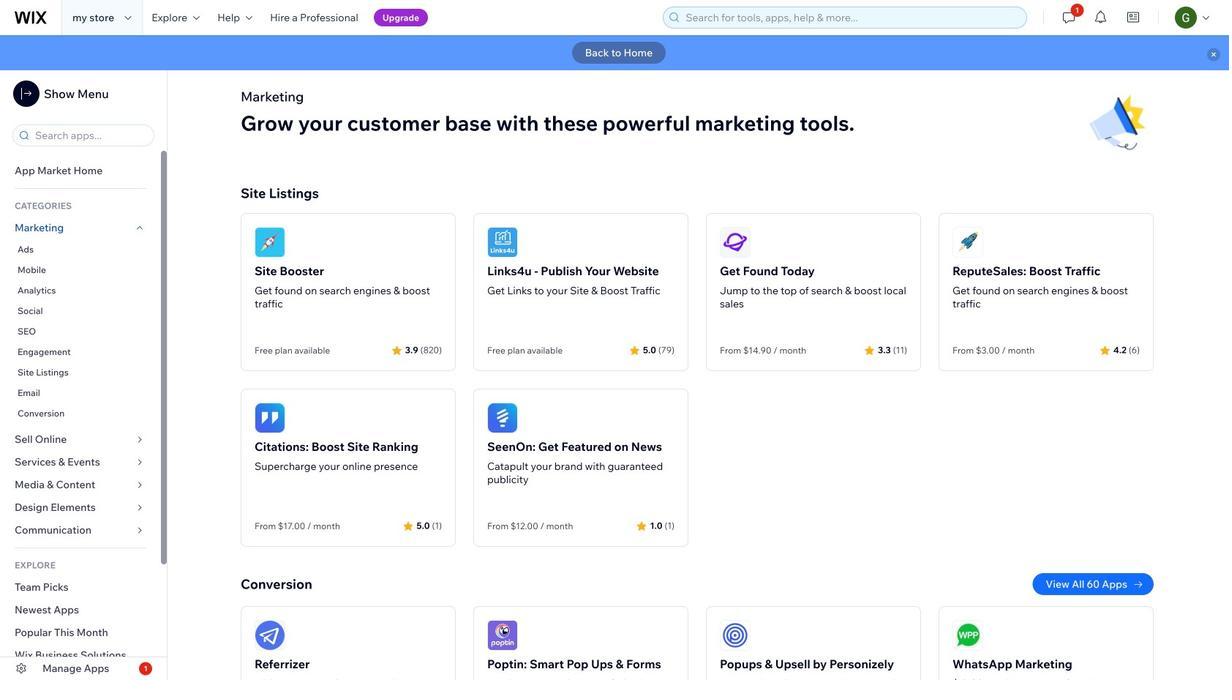 Task type: describe. For each thing, give the bounding box(es) containing it.
popups & upsell by personizely logo image
[[720, 620, 751, 651]]

referrizer logo image
[[255, 620, 285, 651]]

sidebar element
[[0, 70, 168, 680]]

seenon: get featured on news logo image
[[488, 403, 518, 433]]

get found today  logo image
[[720, 227, 751, 258]]

citations: boost site ranking logo image
[[255, 403, 285, 433]]

Search apps... field
[[31, 125, 149, 146]]



Task type: vqa. For each thing, say whether or not it's contained in the screenshot.
the Citations: Boost Site Ranking logo
yes



Task type: locate. For each thing, give the bounding box(es) containing it.
alert
[[0, 35, 1230, 70]]

Search for tools, apps, help & more... field
[[682, 7, 1023, 28]]

poptin: smart pop ups & forms logo image
[[488, 620, 518, 651]]

site booster logo image
[[255, 227, 285, 258]]

whatsapp marketing logo image
[[953, 620, 984, 651]]

links4u - publish your website logo image
[[488, 227, 518, 258]]

reputesales: boost traffic logo image
[[953, 227, 984, 258]]



